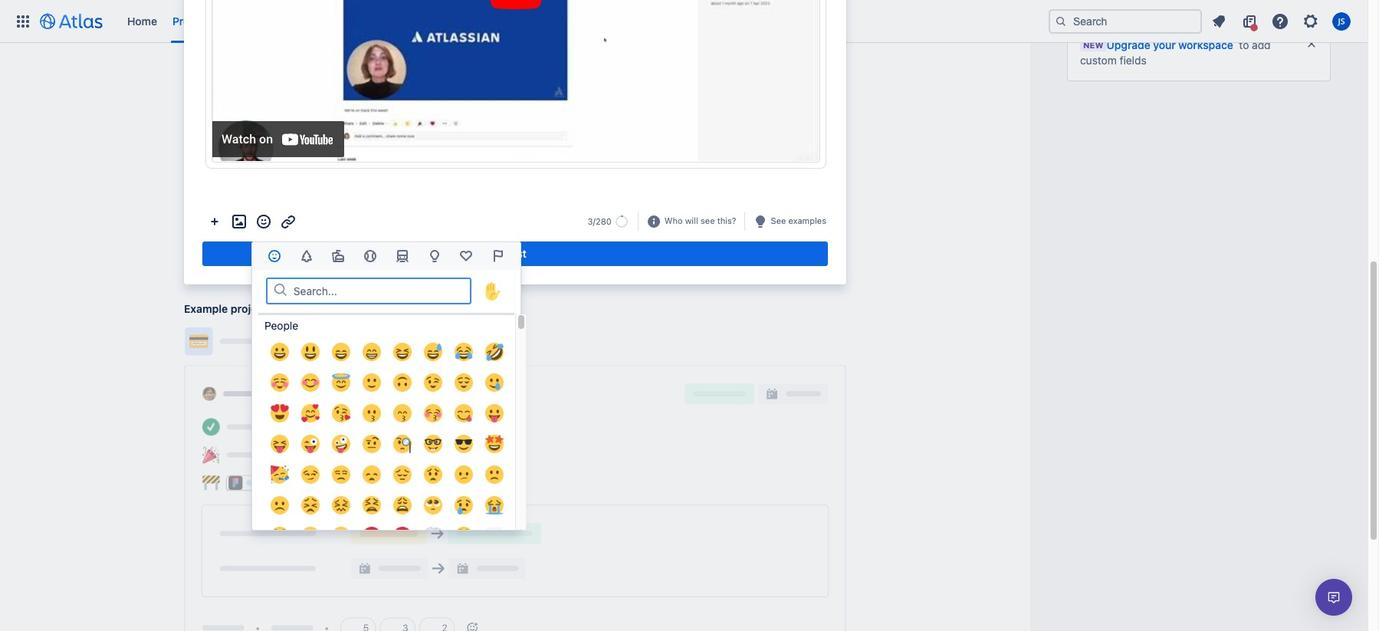 Task type: vqa. For each thing, say whether or not it's contained in the screenshot.
'Owner' button
no



Task type: describe. For each thing, give the bounding box(es) containing it.
:upside_down: image
[[393, 374, 412, 392]]

give feedback button
[[501, 9, 591, 33]]

fields
[[1120, 54, 1147, 67]]

post button
[[202, 241, 828, 266]]

:face_exhaling: image
[[301, 527, 320, 545]]

:worried: image
[[424, 466, 443, 484]]

:slight_smile: image
[[363, 374, 381, 392]]

help image
[[1272, 12, 1290, 30]]

projects
[[173, 14, 214, 27]]

:rofl: image
[[486, 343, 504, 361]]

:face_with_raised_eyebrow: image
[[363, 435, 381, 453]]

see
[[701, 216, 715, 226]]

:confused: image
[[455, 466, 473, 484]]

see examples button
[[770, 214, 828, 229]]

new
[[1084, 40, 1104, 50]]

:disappointed: image
[[363, 466, 381, 484]]

choose an emoji category tab list
[[252, 242, 521, 270]]

:grin: image
[[363, 343, 381, 361]]

teams link
[[309, 9, 351, 33]]

:sunglasses: image
[[455, 435, 473, 453]]

people
[[265, 319, 298, 332]]

search image
[[1055, 15, 1068, 27]]

:smiling_face_with_3_hearts: image
[[301, 404, 320, 423]]

:angry: image
[[332, 527, 351, 545]]

insert link image
[[279, 212, 298, 231]]

projects link
[[168, 9, 219, 33]]

feedback
[[535, 14, 582, 27]]

:stuck_out_tongue_winking_eye: image
[[301, 435, 320, 453]]

:partying_face: image
[[271, 466, 289, 484]]

:pensive: image
[[393, 466, 412, 484]]

flags image
[[489, 247, 508, 265]]

activity image
[[361, 247, 380, 265]]

:stuck_out_tongue: image
[[486, 404, 504, 423]]

:sob: image
[[486, 496, 504, 515]]

upgrade
[[1107, 38, 1151, 51]]

nature image
[[297, 247, 316, 265]]

:grinning: image
[[271, 343, 289, 361]]

travel & places image
[[393, 247, 412, 265]]

Search field
[[1049, 9, 1203, 33]]

:exploding_head: image
[[424, 527, 443, 545]]

to add custom fields
[[1081, 38, 1271, 67]]

:wink: image
[[424, 374, 443, 392]]

:relieved: image
[[455, 374, 473, 392]]

:flushed: image
[[455, 527, 473, 545]]

this?
[[718, 216, 737, 226]]

:kissing_smiling_eyes: image
[[393, 404, 412, 423]]

who
[[665, 216, 683, 226]]

:tired_face: image
[[363, 496, 381, 515]]

:smiley: image
[[301, 343, 320, 361]]

your
[[1154, 38, 1176, 51]]

:smiling_face_with_tear: image
[[486, 374, 504, 392]]

open intercom messenger image
[[1325, 588, 1344, 607]]

:raised_hand: image
[[479, 277, 507, 305]]

:confounded: image
[[332, 496, 351, 515]]

teams
[[313, 14, 346, 27]]

symbols image
[[457, 247, 476, 265]]

:yum: image
[[455, 404, 473, 423]]

who will see this?
[[665, 216, 737, 226]]



Task type: locate. For each thing, give the bounding box(es) containing it.
update
[[270, 302, 307, 315]]

objects image
[[425, 247, 444, 265]]

emojis actions and list panel tab panel
[[252, 270, 527, 631]]

people image
[[265, 247, 284, 265]]

:frowning2: image
[[271, 496, 289, 515]]

:face_with_symbols_over_mouth: image
[[393, 527, 412, 545]]

Emoji name field
[[289, 280, 470, 302]]

:persevere: image
[[301, 496, 320, 515]]

:relaxed: image
[[271, 374, 289, 392]]

:weary: image
[[393, 496, 412, 515]]

:star_struck: image
[[486, 435, 504, 453]]

:sweat_smile: image
[[424, 343, 443, 361]]

topics
[[382, 14, 415, 27]]

:unamused: image
[[332, 466, 351, 484]]

see examples
[[771, 216, 827, 226]]

emoji picker dialog
[[252, 242, 527, 631]]

more actions image
[[206, 212, 224, 231]]

:blush: image
[[301, 374, 320, 392]]

example
[[184, 302, 228, 315]]

:nerd: image
[[424, 435, 443, 453]]

:innocent: image
[[332, 374, 351, 392]]

:smirk: image
[[301, 466, 320, 484]]

:zany_face: image
[[332, 435, 351, 453]]

banner containing home
[[0, 0, 1368, 43]]

add files, videos, or images image
[[230, 212, 249, 231]]

will
[[685, 216, 699, 226]]

3/280
[[588, 216, 612, 226]]

:raised_hand: image
[[484, 282, 502, 300]]

:slight_frown: image
[[486, 466, 504, 484]]

:smile: image
[[332, 343, 351, 361]]

see
[[771, 216, 786, 226]]

new upgrade your workspace
[[1084, 38, 1234, 51]]

:stuck_out_tongue_closed_eyes: image
[[271, 435, 289, 453]]

banner
[[0, 0, 1368, 43]]

Main content area, start typing to enter text. text field
[[189, 0, 841, 185]]

:face_in_clouds: image
[[486, 527, 504, 545]]

card
[[309, 302, 332, 315]]

:kissing: image
[[363, 404, 381, 423]]

example project update card
[[184, 302, 332, 315]]

:heart_eyes: image
[[271, 404, 289, 423]]

:rage: image
[[363, 527, 381, 545]]

home
[[127, 14, 157, 27]]

topics link
[[377, 9, 419, 33]]

close banner image
[[1306, 38, 1318, 50]]

who will see this? button
[[663, 214, 738, 229]]

:kissing_closed_eyes: image
[[424, 404, 443, 423]]

home link
[[123, 9, 162, 33]]

examples
[[789, 216, 827, 226]]

project
[[231, 302, 267, 315]]

:joy: image
[[455, 343, 473, 361]]

add
[[1253, 38, 1271, 51]]

:cry: image
[[455, 496, 473, 515]]

give feedback
[[510, 14, 582, 27]]

give
[[510, 14, 532, 27]]

workspace
[[1179, 38, 1234, 51]]

:kissing_heart: image
[[332, 404, 351, 423]]

:pleading_face: image
[[424, 496, 443, 515]]

:laughing: image
[[393, 343, 412, 361]]

insert emoji image
[[255, 212, 273, 231]]

to
[[1240, 38, 1250, 51]]

top element
[[9, 0, 1049, 43]]

:triumph: image
[[271, 527, 289, 545]]

custom
[[1081, 54, 1117, 67]]

food & drink image
[[329, 247, 348, 265]]

post
[[504, 247, 527, 260]]

:face_with_monocle: image
[[393, 435, 412, 453]]



